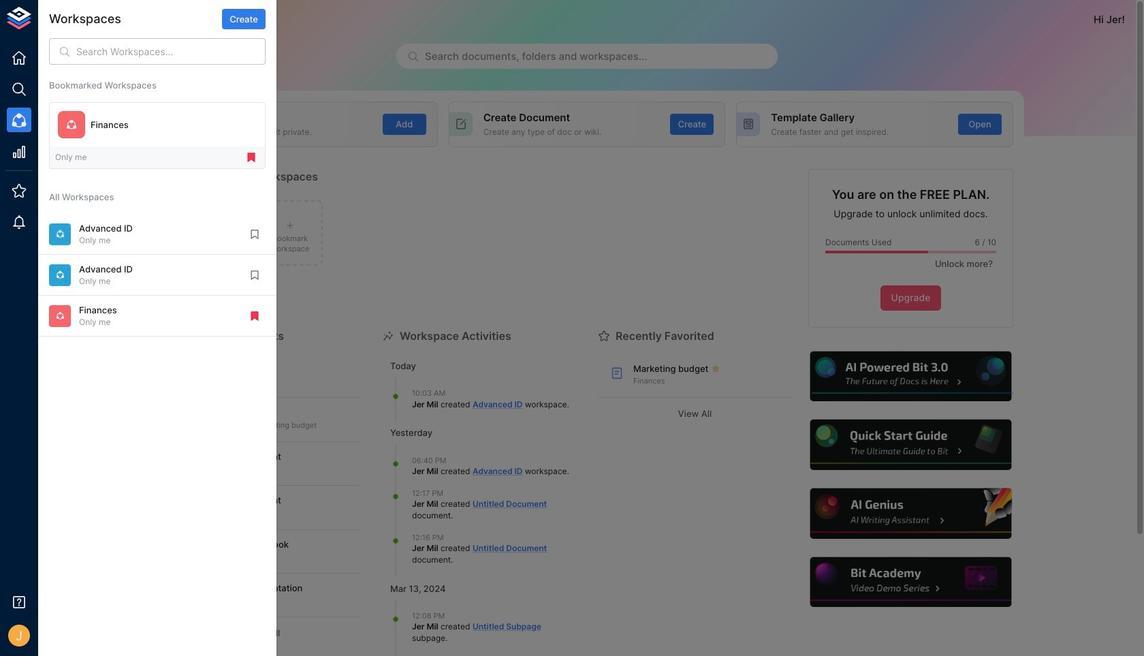 Task type: describe. For each thing, give the bounding box(es) containing it.
4 help image from the top
[[809, 555, 1014, 609]]

remove bookmark image
[[249, 310, 261, 322]]

2 help image from the top
[[809, 418, 1014, 472]]

Search Workspaces... text field
[[76, 38, 266, 65]]

bookmark image
[[249, 228, 261, 240]]

1 help image from the top
[[809, 349, 1014, 403]]

3 help image from the top
[[809, 487, 1014, 541]]



Task type: vqa. For each thing, say whether or not it's contained in the screenshot.
the leftmost Favorite icon
no



Task type: locate. For each thing, give the bounding box(es) containing it.
remove bookmark image
[[245, 151, 258, 164]]

bookmark image
[[249, 269, 261, 281]]

help image
[[809, 349, 1014, 403], [809, 418, 1014, 472], [809, 487, 1014, 541], [809, 555, 1014, 609]]



